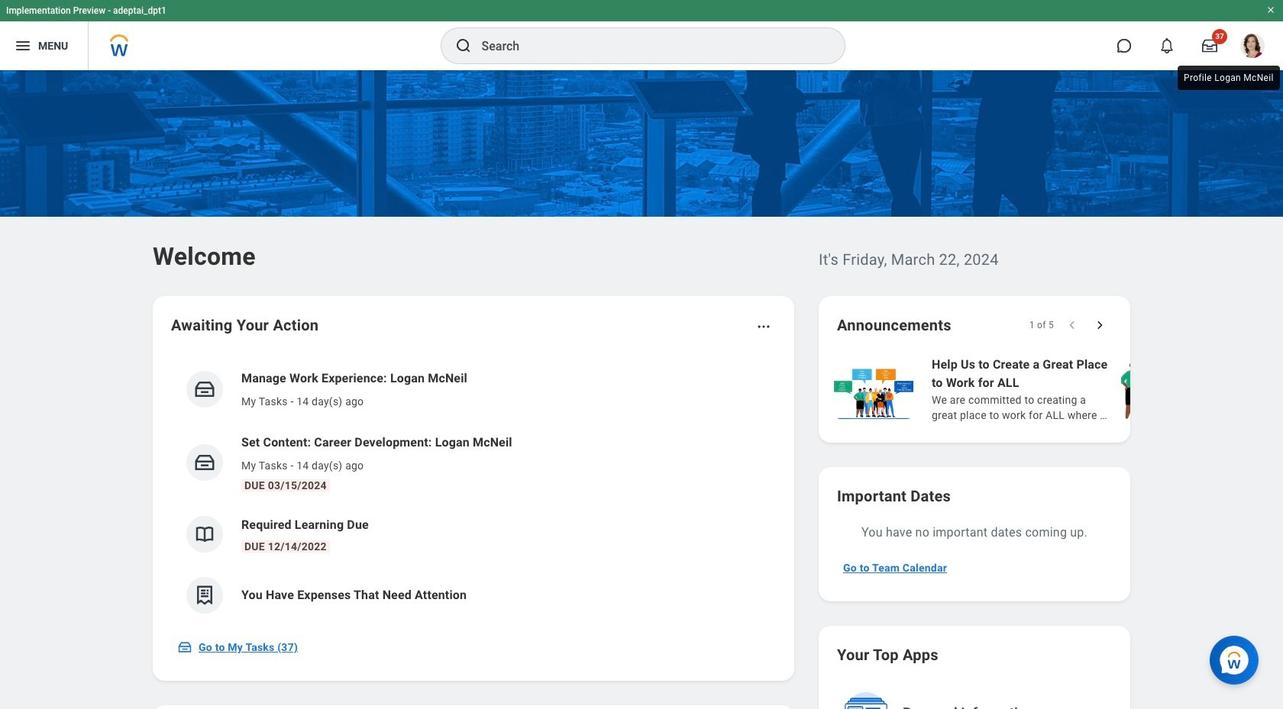 Task type: vqa. For each thing, say whether or not it's contained in the screenshot.
list
yes



Task type: describe. For each thing, give the bounding box(es) containing it.
chevron right small image
[[1092, 318, 1108, 333]]

inbox image
[[193, 378, 216, 401]]

0 vertical spatial inbox image
[[193, 451, 216, 474]]

inbox large image
[[1202, 38, 1218, 53]]

0 horizontal spatial list
[[171, 358, 776, 626]]

Search Workday  search field
[[482, 29, 813, 63]]



Task type: locate. For each thing, give the bounding box(es) containing it.
list
[[831, 354, 1283, 425], [171, 358, 776, 626]]

0 horizontal spatial inbox image
[[177, 640, 193, 655]]

book open image
[[193, 523, 216, 546]]

dashboard expenses image
[[193, 584, 216, 607]]

tooltip
[[1175, 63, 1283, 93]]

chevron left small image
[[1065, 318, 1080, 333]]

banner
[[0, 0, 1283, 70]]

close environment banner image
[[1267, 5, 1276, 15]]

1 horizontal spatial inbox image
[[193, 451, 216, 474]]

main content
[[0, 70, 1283, 710]]

justify image
[[14, 37, 32, 55]]

1 horizontal spatial list
[[831, 354, 1283, 425]]

inbox image
[[193, 451, 216, 474], [177, 640, 193, 655]]

related actions image
[[756, 319, 772, 335]]

1 vertical spatial inbox image
[[177, 640, 193, 655]]

profile logan mcneil image
[[1241, 34, 1265, 61]]

status
[[1029, 319, 1054, 332]]

search image
[[454, 37, 472, 55]]

notifications large image
[[1160, 38, 1175, 53]]



